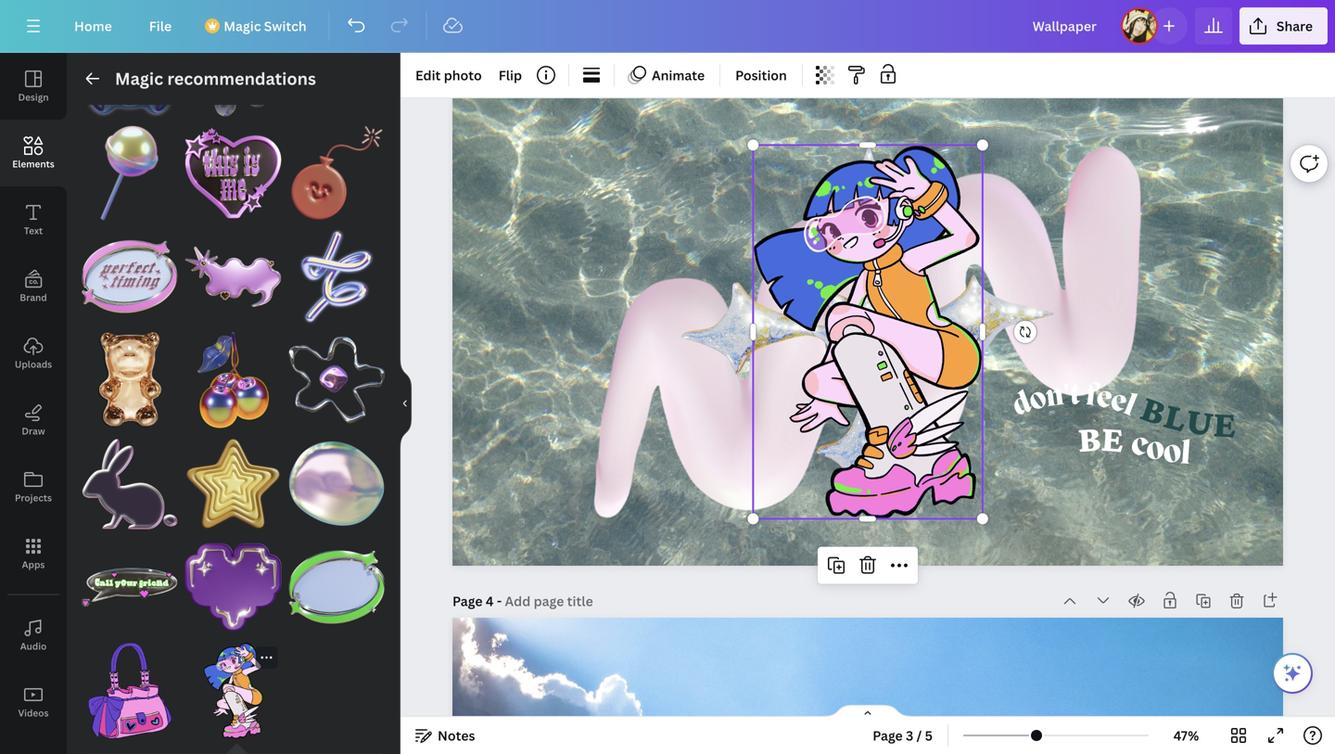 Task type: describe. For each thing, give the bounding box(es) containing it.
47%
[[1174, 727, 1200, 744]]

flip
[[499, 66, 522, 84]]

magic switch button
[[194, 7, 322, 45]]

47% button
[[1157, 721, 1217, 750]]

edit photo
[[416, 66, 482, 84]]

decorative 3d perfect timing typography image
[[82, 228, 178, 325]]

position button
[[728, 60, 795, 90]]

page 3 / 5
[[873, 727, 933, 744]]

n
[[1044, 380, 1066, 415]]

梦幻风格多彩泡泡贴纸 兔子 image
[[82, 436, 178, 532]]

o left u on the right bottom
[[1143, 432, 1168, 470]]

page for page 3 / 5
[[873, 727, 903, 744]]

home link
[[59, 7, 127, 45]]

edit photo button
[[408, 60, 489, 90]]

/
[[917, 727, 922, 744]]

b e c o o l
[[1077, 417, 1193, 473]]

e right the f
[[1107, 385, 1131, 421]]

share button
[[1240, 7, 1328, 45]]

e inside b e c o o l
[[1101, 417, 1125, 460]]

matte 3d concentric star image
[[185, 436, 281, 532]]

uploads button
[[0, 320, 67, 387]]

file
[[149, 17, 172, 35]]

canva assistant image
[[1282, 662, 1304, 685]]

matte 3d happy bomb image
[[289, 125, 385, 221]]

holographic chrome cherries image
[[185, 332, 281, 428]]

u
[[1184, 398, 1217, 444]]

3d colorful glowing gradient helix cone image
[[289, 228, 385, 325]]

glossy curvy 3d brutalist flower image
[[185, 21, 281, 117]]

o right the c
[[1162, 435, 1184, 473]]

b for b e c o o l
[[1077, 417, 1103, 460]]

hide image
[[400, 359, 412, 448]]

side panel tab list
[[0, 53, 67, 754]]

3d软萌装饰贴纸 闪电云 image
[[289, 21, 385, 117]]

brand button
[[0, 253, 67, 320]]

l u e
[[1161, 393, 1238, 446]]

magic for magic switch
[[224, 17, 261, 35]]

notes button
[[408, 721, 483, 750]]

page 3 / 5 button
[[866, 721, 941, 750]]

apps
[[22, 558, 45, 571]]

projects
[[15, 492, 52, 504]]

position
[[736, 66, 787, 84]]

3
[[906, 727, 914, 744]]

Design title text field
[[1018, 7, 1114, 45]]

recommendations
[[167, 67, 316, 90]]

f e e
[[1085, 380, 1131, 421]]

animate
[[652, 66, 705, 84]]

draw button
[[0, 387, 67, 454]]

design button
[[0, 53, 67, 120]]

text button
[[0, 186, 67, 253]]

3d liquid chrome modular blob image
[[289, 436, 385, 532]]

anime y2k maximalist fashion hand bag image
[[82, 643, 178, 739]]



Task type: vqa. For each thing, say whether or not it's contained in the screenshot.
a
no



Task type: locate. For each thing, give the bounding box(es) containing it.
1 horizontal spatial e
[[1213, 402, 1238, 446]]

Page title text field
[[505, 592, 595, 610]]

brand
[[20, 291, 47, 304]]

4
[[486, 592, 494, 610]]

l right the f
[[1120, 390, 1141, 424]]

l
[[1161, 393, 1192, 440]]

d
[[1009, 387, 1037, 424]]

videos button
[[0, 669, 67, 736]]

0 vertical spatial magic
[[224, 17, 261, 35]]

magic
[[224, 17, 261, 35], [115, 67, 163, 90]]

decorative 3d heart label image
[[185, 539, 281, 635]]

o left '
[[1027, 383, 1050, 419]]

draw
[[22, 425, 45, 437]]

magic for magic recommendations
[[115, 67, 163, 90]]

apps button
[[0, 520, 67, 587]]

flip button
[[491, 60, 530, 90]]

decorative 3d label image
[[185, 228, 281, 325], [289, 539, 385, 635]]

animate button
[[622, 60, 712, 90]]

0 vertical spatial page
[[453, 592, 483, 610]]

1 vertical spatial magic
[[115, 67, 163, 90]]

e left the c
[[1101, 417, 1125, 460]]

c
[[1127, 427, 1153, 466]]

e inside l u e
[[1213, 402, 1238, 446]]

show pages image
[[824, 704, 913, 719]]

e
[[1094, 382, 1115, 417], [1107, 385, 1131, 421]]

0 horizontal spatial l
[[1120, 390, 1141, 424]]

videos
[[18, 707, 49, 719]]

page left 3
[[873, 727, 903, 744]]

page 4 -
[[453, 592, 505, 610]]

l right the c
[[1180, 437, 1193, 473]]

1 vertical spatial page
[[873, 727, 903, 744]]

audio
[[20, 640, 47, 653]]

0 horizontal spatial b
[[1077, 417, 1103, 460]]

page inside button
[[873, 727, 903, 744]]

b left u on the right bottom
[[1136, 386, 1173, 434]]

text
[[24, 224, 43, 237]]

elements button
[[0, 120, 67, 186]]

1 horizontal spatial page
[[873, 727, 903, 744]]

uploads
[[15, 358, 52, 371]]

l
[[1120, 390, 1141, 424], [1180, 437, 1193, 473]]

design
[[18, 91, 49, 103]]

holographic chrome decorative lollipop image
[[82, 125, 178, 221]]

b down the f
[[1077, 417, 1103, 460]]

0 horizontal spatial e
[[1101, 417, 1125, 460]]

magic left 'switch'
[[224, 17, 261, 35]]

page for page 4 -
[[453, 592, 483, 610]]

b
[[1136, 386, 1173, 434], [1077, 417, 1103, 460]]

photo
[[444, 66, 482, 84]]

page
[[453, 592, 483, 610], [873, 727, 903, 744]]

b inside b e c o o l
[[1077, 417, 1103, 460]]

1 vertical spatial l
[[1180, 437, 1193, 473]]

y2k futurism cyber girl image
[[185, 643, 281, 739]]

o
[[1027, 383, 1050, 419], [1143, 432, 1168, 470], [1162, 435, 1184, 473]]

3d teddy bear gem image
[[82, 332, 178, 428]]

-
[[497, 592, 502, 610]]

1 vertical spatial decorative 3d label image
[[289, 539, 385, 635]]

'
[[1063, 380, 1071, 413]]

0 horizontal spatial magic
[[115, 67, 163, 90]]

gradient chrome teddy bear image
[[82, 21, 178, 117]]

magic down file dropdown button
[[115, 67, 163, 90]]

0 vertical spatial decorative 3d label image
[[185, 228, 281, 325]]

1 horizontal spatial b
[[1136, 386, 1173, 434]]

e right l
[[1213, 402, 1238, 446]]

switch
[[264, 17, 307, 35]]

decorative 3d call your friend typography image
[[82, 539, 178, 635]]

1 horizontal spatial decorative 3d label image
[[289, 539, 385, 635]]

edit
[[416, 66, 441, 84]]

audio button
[[0, 602, 67, 669]]

0 horizontal spatial page
[[453, 592, 483, 610]]

notes
[[438, 727, 475, 744]]

f
[[1085, 380, 1100, 414]]

1 horizontal spatial l
[[1180, 437, 1193, 473]]

home
[[74, 17, 112, 35]]

5
[[925, 727, 933, 744]]

o n ' t
[[1027, 380, 1081, 419]]

t
[[1070, 380, 1081, 413]]

magic inside button
[[224, 17, 261, 35]]

0 vertical spatial l
[[1120, 390, 1141, 424]]

magic switch
[[224, 17, 307, 35]]

3d软萌装饰贴纸 金属花 image
[[289, 332, 385, 428]]

decorative 3d this is me typography image
[[185, 125, 281, 221]]

0 horizontal spatial decorative 3d label image
[[185, 228, 281, 325]]

projects button
[[0, 454, 67, 520]]

magic recommendations
[[115, 67, 316, 90]]

l inside b e c o o l
[[1180, 437, 1193, 473]]

e right t
[[1094, 382, 1115, 417]]

main menu bar
[[0, 0, 1336, 53]]

elements
[[12, 158, 54, 170]]

b for b
[[1136, 386, 1173, 434]]

e
[[1213, 402, 1238, 446], [1101, 417, 1125, 460]]

1 horizontal spatial magic
[[224, 17, 261, 35]]

o inside o n ' t
[[1027, 383, 1050, 419]]

group
[[82, 21, 178, 117], [185, 21, 281, 117], [289, 21, 385, 117], [82, 114, 178, 221], [185, 114, 281, 221], [289, 114, 385, 221], [82, 217, 178, 325], [185, 228, 281, 325], [289, 228, 385, 325], [82, 321, 178, 428], [185, 332, 281, 428], [289, 332, 385, 428], [82, 424, 178, 532], [289, 424, 385, 532], [185, 436, 281, 532], [82, 528, 178, 635], [185, 528, 281, 635], [289, 528, 385, 635], [82, 643, 178, 739], [185, 643, 281, 739]]

share
[[1277, 17, 1313, 35]]

file button
[[134, 7, 187, 45]]

page left 4
[[453, 592, 483, 610]]



